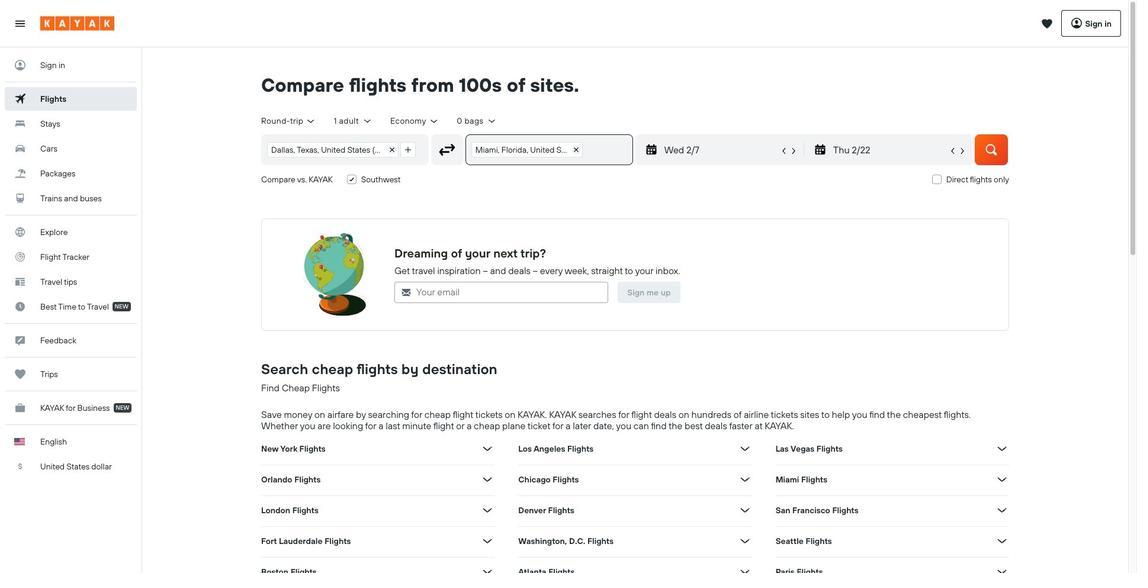 Task type: locate. For each thing, give the bounding box(es) containing it.
0 horizontal spatial list item
[[267, 142, 398, 157]]

2 remove image from the left
[[573, 147, 579, 153]]

list
[[262, 135, 421, 165], [466, 135, 588, 165]]

0 horizontal spatial list
[[262, 135, 421, 165]]

remove image left "flight destination input" text box
[[573, 147, 579, 153]]

thursday february 22nd element
[[833, 143, 948, 157]]

1 remove image from the left
[[389, 147, 395, 153]]

united states (english) image
[[14, 438, 25, 445]]

list for "flight destination input" text box
[[466, 135, 588, 165]]

1 list item from the left
[[267, 142, 398, 157]]

3 list item from the left
[[471, 142, 583, 157]]

remove image for list item for flight origin input text field
[[389, 147, 395, 153]]

Flight origin input text field
[[421, 135, 428, 165]]

1 horizontal spatial list item
[[400, 142, 416, 157]]

1 list from the left
[[262, 135, 421, 165]]

navigation menu image
[[14, 17, 26, 29]]

2 list from the left
[[466, 135, 588, 165]]

list item
[[267, 142, 398, 157], [400, 142, 416, 157], [471, 142, 583, 157]]

remove image
[[389, 147, 395, 153], [573, 147, 579, 153]]

1 horizontal spatial remove image
[[573, 147, 579, 153]]

swap departure airport and destination airport image
[[436, 138, 458, 161]]

2 horizontal spatial list item
[[471, 142, 583, 157]]

list for flight origin input text field
[[262, 135, 421, 165]]

remove image left flight origin input text field
[[389, 147, 395, 153]]

1 horizontal spatial list
[[466, 135, 588, 165]]

list item for flight origin input text field
[[267, 142, 398, 157]]

0 horizontal spatial remove image
[[389, 147, 395, 153]]



Task type: vqa. For each thing, say whether or not it's contained in the screenshot.
1st Remove image
yes



Task type: describe. For each thing, give the bounding box(es) containing it.
remove image for list item for "flight destination input" text box
[[573, 147, 579, 153]]

Cabin type Economy field
[[390, 115, 439, 126]]

Trip type Round-trip field
[[261, 115, 316, 126]]

2 list item from the left
[[400, 142, 416, 157]]

Flight destination input text field
[[588, 135, 632, 165]]

Enter your email address to sign up for our newsletter text field
[[412, 282, 608, 302]]

wednesday february 7th element
[[664, 143, 779, 157]]

list item for "flight destination input" text box
[[471, 142, 583, 157]]



